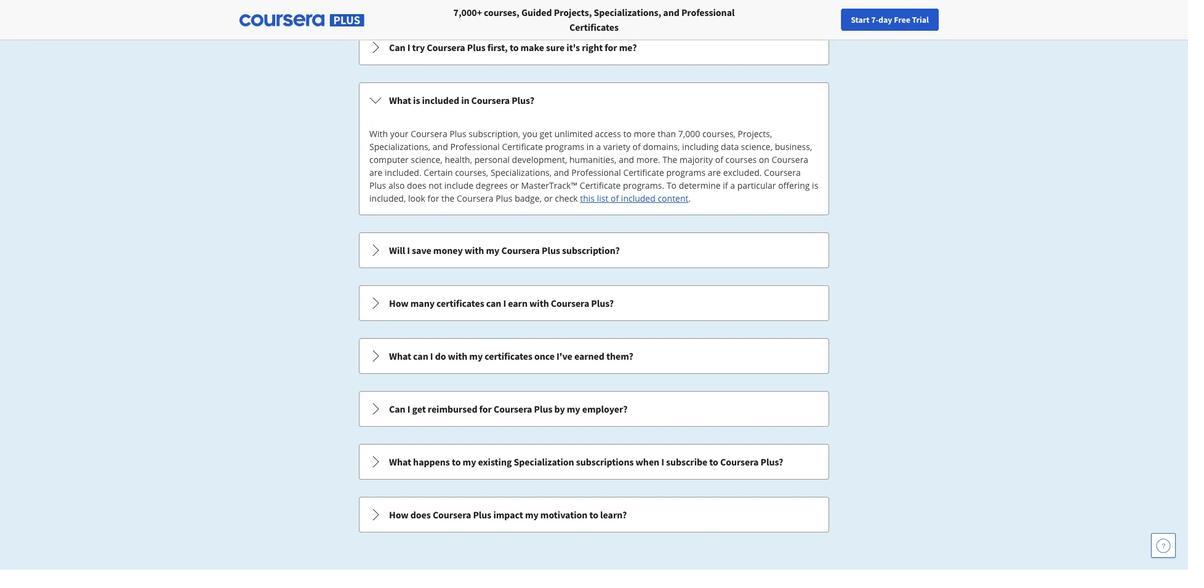 Task type: locate. For each thing, give the bounding box(es) containing it.
1 horizontal spatial your
[[943, 14, 960, 25]]

2 horizontal spatial professional
[[681, 6, 735, 18]]

guided
[[521, 6, 552, 18]]

0 vertical spatial can
[[486, 297, 501, 310]]

my for coursera
[[486, 244, 499, 257]]

i left do
[[430, 350, 433, 363]]

1 vertical spatial your
[[390, 128, 408, 140]]

1 how from the top
[[389, 297, 409, 310]]

0 vertical spatial how
[[389, 297, 409, 310]]

0 horizontal spatial of
[[611, 193, 619, 204]]

mastertrack™
[[521, 180, 578, 191]]

do
[[435, 350, 446, 363]]

science, up the on
[[741, 141, 773, 153]]

0 vertical spatial get
[[540, 128, 552, 140]]

0 horizontal spatial projects,
[[554, 6, 592, 18]]

1 vertical spatial certificates
[[485, 350, 532, 363]]

programs
[[545, 141, 584, 153], [666, 167, 706, 179]]

what left happens
[[389, 456, 411, 468]]

reimbursed
[[428, 403, 477, 416]]

can for can i try coursera plus first, to make sure it's right for me?
[[389, 41, 405, 54]]

0 horizontal spatial programs
[[545, 141, 584, 153]]

0 vertical spatial or
[[510, 180, 519, 191]]

0 horizontal spatial included
[[422, 94, 459, 106]]

1 horizontal spatial is
[[812, 180, 818, 191]]

1 vertical spatial is
[[812, 180, 818, 191]]

with right money
[[465, 244, 484, 257]]

specializations, down development,
[[491, 167, 552, 179]]

0 horizontal spatial for
[[428, 193, 439, 204]]

0 horizontal spatial certificates
[[437, 297, 484, 310]]

2 vertical spatial courses,
[[455, 167, 488, 179]]

1 vertical spatial does
[[410, 509, 431, 521]]

is inside dropdown button
[[413, 94, 420, 106]]

0 vertical spatial specializations,
[[594, 6, 661, 18]]

included
[[422, 94, 459, 106], [621, 193, 655, 204]]

more.
[[636, 154, 660, 166]]

how for how many certificates can i earn with coursera plus?
[[389, 297, 409, 310]]

are down computer
[[369, 167, 383, 179]]

particular
[[737, 180, 776, 191]]

0 vertical spatial included
[[422, 94, 459, 106]]

0 horizontal spatial your
[[390, 128, 408, 140]]

2 horizontal spatial for
[[605, 41, 617, 54]]

1 horizontal spatial programs
[[666, 167, 706, 179]]

None search field
[[169, 8, 465, 32]]

when
[[636, 456, 659, 468]]

new
[[961, 14, 977, 25]]

to inside how does coursera plus impact my motivation to learn? dropdown button
[[589, 509, 598, 521]]

certificate down you
[[502, 141, 543, 153]]

get inside dropdown button
[[412, 403, 426, 416]]

1 vertical spatial what
[[389, 350, 411, 363]]

excluded.
[[723, 167, 762, 179]]

start
[[851, 14, 870, 25]]

0 horizontal spatial science,
[[411, 154, 442, 166]]

for inside dropdown button
[[605, 41, 617, 54]]

does
[[407, 180, 426, 191], [410, 509, 431, 521]]

in inside dropdown button
[[461, 94, 469, 106]]

list
[[358, 28, 830, 534]]

0 vertical spatial is
[[413, 94, 420, 106]]

1 horizontal spatial specializations,
[[491, 167, 552, 179]]

2 vertical spatial with
[[448, 350, 467, 363]]

your for find
[[943, 14, 960, 25]]

0 vertical spatial courses,
[[484, 6, 519, 18]]

coursera right subscribe
[[720, 456, 759, 468]]

1 horizontal spatial of
[[633, 141, 641, 153]]

1 vertical spatial in
[[587, 141, 594, 153]]

certificates
[[569, 21, 619, 33]]

for down not
[[428, 193, 439, 204]]

what happens to my existing specialization subscriptions when i subscribe to coursera plus? button
[[360, 445, 829, 480]]

1 horizontal spatial certificates
[[485, 350, 532, 363]]

a right if
[[730, 180, 735, 191]]

2 horizontal spatial specializations,
[[594, 6, 661, 18]]

0 horizontal spatial are
[[369, 167, 383, 179]]

2 vertical spatial plus?
[[761, 456, 783, 468]]

certificate up list
[[580, 180, 621, 191]]

what up computer
[[389, 94, 411, 106]]

1 vertical spatial with
[[529, 297, 549, 310]]

plus
[[467, 41, 486, 54], [450, 128, 466, 140], [369, 180, 386, 191], [496, 193, 513, 204], [542, 244, 560, 257], [534, 403, 552, 416], [473, 509, 491, 521]]

also
[[388, 180, 405, 191]]

0 vertical spatial what
[[389, 94, 411, 106]]

motivation
[[540, 509, 587, 521]]

1 vertical spatial can
[[413, 350, 428, 363]]

are up determine
[[708, 167, 721, 179]]

my right money
[[486, 244, 499, 257]]

of right list
[[611, 193, 619, 204]]

0 horizontal spatial specializations,
[[369, 141, 430, 153]]

professional inside 7,000+ courses, guided projects, specializations, and professional certificates
[[681, 6, 735, 18]]

0 vertical spatial in
[[461, 94, 469, 106]]

what inside what happens to my existing specialization subscriptions when i subscribe to coursera plus? dropdown button
[[389, 456, 411, 468]]

list containing can i try coursera plus first, to make sure it's right for me?
[[358, 28, 830, 534]]

1 horizontal spatial certificate
[[580, 180, 621, 191]]

and inside 7,000+ courses, guided projects, specializations, and professional certificates
[[663, 6, 680, 18]]

certificates right many on the bottom left
[[437, 297, 484, 310]]

1 horizontal spatial for
[[479, 403, 492, 416]]

2 how from the top
[[389, 509, 409, 521]]

for right reimbursed
[[479, 403, 492, 416]]

2 horizontal spatial certificate
[[623, 167, 664, 179]]

i right will
[[407, 244, 410, 257]]

of down "more"
[[633, 141, 641, 153]]

is right offering
[[812, 180, 818, 191]]

does down happens
[[410, 509, 431, 521]]

in up subscription,
[[461, 94, 469, 106]]

programs down majority
[[666, 167, 706, 179]]

plus? inside what is included in coursera plus? dropdown button
[[512, 94, 534, 106]]

for inside dropdown button
[[479, 403, 492, 416]]

0 horizontal spatial certificate
[[502, 141, 543, 153]]

my for motivation
[[525, 509, 539, 521]]

can left reimbursed
[[389, 403, 405, 416]]

will
[[389, 244, 405, 257]]

what inside what is included in coursera plus? dropdown button
[[389, 94, 411, 106]]

what left do
[[389, 350, 411, 363]]

0 horizontal spatial can
[[413, 350, 428, 363]]

find your new career link
[[919, 12, 1009, 28]]

2 horizontal spatial plus?
[[761, 456, 783, 468]]

access
[[595, 128, 621, 140]]

on
[[759, 154, 769, 166]]

1 vertical spatial for
[[428, 193, 439, 204]]

0 horizontal spatial is
[[413, 94, 420, 106]]

1 horizontal spatial professional
[[571, 167, 621, 179]]

0 vertical spatial can
[[389, 41, 405, 54]]

and
[[663, 6, 680, 18], [433, 141, 448, 153], [619, 154, 634, 166], [554, 167, 569, 179]]

to right first,
[[510, 41, 519, 54]]

0 vertical spatial plus?
[[512, 94, 534, 106]]

with right do
[[448, 350, 467, 363]]

.
[[689, 193, 691, 204]]

1 horizontal spatial projects,
[[738, 128, 772, 140]]

get left reimbursed
[[412, 403, 426, 416]]

for
[[605, 41, 617, 54], [428, 193, 439, 204], [479, 403, 492, 416]]

your right find
[[943, 14, 960, 25]]

plus inside dropdown button
[[467, 41, 486, 54]]

is down try
[[413, 94, 420, 106]]

coursera up offering
[[764, 167, 801, 179]]

courses, up data
[[702, 128, 736, 140]]

1 horizontal spatial are
[[708, 167, 721, 179]]

1 vertical spatial can
[[389, 403, 405, 416]]

does up look
[[407, 180, 426, 191]]

included down try
[[422, 94, 459, 106]]

science, up certain
[[411, 154, 442, 166]]

with
[[369, 128, 388, 140]]

1 horizontal spatial can
[[486, 297, 501, 310]]

coursera up subscription,
[[471, 94, 510, 106]]

included inside dropdown button
[[422, 94, 459, 106]]

projects, up the on
[[738, 128, 772, 140]]

0 vertical spatial projects,
[[554, 6, 592, 18]]

1 vertical spatial programs
[[666, 167, 706, 179]]

or down mastertrack™
[[544, 193, 553, 204]]

with for certificates
[[448, 350, 467, 363]]

courses, up include
[[455, 167, 488, 179]]

0 horizontal spatial plus?
[[512, 94, 534, 106]]

included,
[[369, 193, 406, 204]]

0 horizontal spatial or
[[510, 180, 519, 191]]

programs down unlimited
[[545, 141, 584, 153]]

what inside what can i do with my certificates once i've earned them? dropdown button
[[389, 350, 411, 363]]

1 vertical spatial how
[[389, 509, 409, 521]]

subscribe
[[666, 456, 707, 468]]

1 horizontal spatial included
[[621, 193, 655, 204]]

2 what from the top
[[389, 350, 411, 363]]

can left do
[[413, 350, 428, 363]]

projects, inside 7,000+ courses, guided projects, specializations, and professional certificates
[[554, 6, 592, 18]]

plus left first,
[[467, 41, 486, 54]]

can left try
[[389, 41, 405, 54]]

courses, right 7,000+
[[484, 6, 519, 18]]

i left reimbursed
[[407, 403, 410, 416]]

0 vertical spatial of
[[633, 141, 641, 153]]

1 vertical spatial specializations,
[[369, 141, 430, 153]]

or
[[510, 180, 519, 191], [544, 193, 553, 204]]

free
[[894, 14, 910, 25]]

1 vertical spatial or
[[544, 193, 553, 204]]

your
[[943, 14, 960, 25], [390, 128, 408, 140]]

find
[[926, 14, 942, 25]]

2 vertical spatial for
[[479, 403, 492, 416]]

0 vertical spatial a
[[596, 141, 601, 153]]

to left learn?
[[589, 509, 598, 521]]

to up variety
[[623, 128, 632, 140]]

1 can from the top
[[389, 41, 405, 54]]

what for what happens to my existing specialization subscriptions when i subscribe to coursera plus?
[[389, 456, 411, 468]]

certificate
[[502, 141, 543, 153], [623, 167, 664, 179], [580, 180, 621, 191]]

start 7-day free trial
[[851, 14, 929, 25]]

this list of included content link
[[580, 193, 689, 204]]

how
[[389, 297, 409, 310], [389, 509, 409, 521]]

my right do
[[469, 350, 483, 363]]

1 horizontal spatial a
[[730, 180, 735, 191]]

i
[[407, 41, 410, 54], [407, 244, 410, 257], [503, 297, 506, 310], [430, 350, 433, 363], [407, 403, 410, 416], [661, 456, 664, 468]]

projects, up certificates
[[554, 6, 592, 18]]

1 horizontal spatial science,
[[741, 141, 773, 153]]

my
[[486, 244, 499, 257], [469, 350, 483, 363], [567, 403, 580, 416], [463, 456, 476, 468], [525, 509, 539, 521]]

list
[[597, 193, 608, 204]]

0 horizontal spatial a
[[596, 141, 601, 153]]

a
[[596, 141, 601, 153], [730, 180, 735, 191]]

can inside dropdown button
[[389, 41, 405, 54]]

coursera plus image
[[239, 14, 364, 27]]

for left me?
[[605, 41, 617, 54]]

science,
[[741, 141, 773, 153], [411, 154, 442, 166]]

to right happens
[[452, 456, 461, 468]]

is
[[413, 94, 420, 106], [812, 180, 818, 191]]

a up humanities,
[[596, 141, 601, 153]]

0 vertical spatial for
[[605, 41, 617, 54]]

i inside what can i do with my certificates once i've earned them? dropdown button
[[430, 350, 433, 363]]

specializations,
[[594, 6, 661, 18], [369, 141, 430, 153], [491, 167, 552, 179]]

0 vertical spatial certificates
[[437, 297, 484, 310]]

1 what from the top
[[389, 94, 411, 106]]

1 vertical spatial professional
[[450, 141, 500, 153]]

by
[[554, 403, 565, 416]]

1 vertical spatial of
[[715, 154, 723, 166]]

can
[[389, 41, 405, 54], [389, 403, 405, 416]]

included down programs.
[[621, 193, 655, 204]]

certificate up programs.
[[623, 167, 664, 179]]

for inside "with your coursera plus subscription, you get unlimited access to more than 7,000 courses, projects, specializations, and professional certificate programs in a variety of domains, including data science, business, computer science, health, personal development, humanities, and more. the majority of courses on coursera are included. certain courses, specializations, and professional certificate programs are excluded. coursera plus also does not include degrees or mastertrack™ certificate programs. to determine if a particular offering is included, look for the coursera plus badge, or check"
[[428, 193, 439, 204]]

coursera down badge,
[[501, 244, 540, 257]]

0 vertical spatial professional
[[681, 6, 735, 18]]

i left try
[[407, 41, 410, 54]]

1 vertical spatial get
[[412, 403, 426, 416]]

in up humanities,
[[587, 141, 594, 153]]

1 vertical spatial plus?
[[591, 297, 614, 310]]

what is included in coursera plus? button
[[360, 83, 829, 118]]

with right earn
[[529, 297, 549, 310]]

can
[[486, 297, 501, 310], [413, 350, 428, 363]]

or up badge,
[[510, 180, 519, 191]]

can left earn
[[486, 297, 501, 310]]

specializations, up computer
[[369, 141, 430, 153]]

1 horizontal spatial get
[[540, 128, 552, 140]]

i right when
[[661, 456, 664, 468]]

how for how does coursera plus impact my motivation to learn?
[[389, 509, 409, 521]]

plus up health,
[[450, 128, 466, 140]]

i left earn
[[503, 297, 506, 310]]

coursera left by
[[494, 403, 532, 416]]

0 vertical spatial your
[[943, 14, 960, 25]]

3 what from the top
[[389, 456, 411, 468]]

1 horizontal spatial in
[[587, 141, 594, 153]]

your inside "with your coursera plus subscription, you get unlimited access to more than 7,000 courses, projects, specializations, and professional certificate programs in a variety of domains, including data science, business, computer science, health, personal development, humanities, and more. the majority of courses on coursera are included. certain courses, specializations, and professional certificate programs are excluded. coursera plus also does not include degrees or mastertrack™ certificate programs. to determine if a particular offering is included, look for the coursera plus badge, or check"
[[390, 128, 408, 140]]

0 vertical spatial programs
[[545, 141, 584, 153]]

can inside dropdown button
[[389, 403, 405, 416]]

2 vertical spatial certificate
[[580, 180, 621, 191]]

projects, inside "with your coursera plus subscription, you get unlimited access to more than 7,000 courses, projects, specializations, and professional certificate programs in a variety of domains, including data science, business, computer science, health, personal development, humanities, and more. the majority of courses on coursera are included. certain courses, specializations, and professional certificate programs are excluded. coursera plus also does not include degrees or mastertrack™ certificate programs. to determine if a particular offering is included, look for the coursera plus badge, or check"
[[738, 128, 772, 140]]

1 vertical spatial projects,
[[738, 128, 772, 140]]

your right "with"
[[390, 128, 408, 140]]

0 vertical spatial with
[[465, 244, 484, 257]]

once
[[534, 350, 555, 363]]

1 horizontal spatial plus?
[[591, 297, 614, 310]]

my for certificates
[[469, 350, 483, 363]]

specializations, up me?
[[594, 6, 661, 18]]

0 vertical spatial does
[[407, 180, 426, 191]]

0 horizontal spatial in
[[461, 94, 469, 106]]

my right the impact
[[525, 509, 539, 521]]

get right you
[[540, 128, 552, 140]]

2 can from the top
[[389, 403, 405, 416]]

coursera down include
[[457, 193, 494, 204]]

0 horizontal spatial get
[[412, 403, 426, 416]]

certificates left once
[[485, 350, 532, 363]]

in
[[461, 94, 469, 106], [587, 141, 594, 153]]

your inside the find your new career link
[[943, 14, 960, 25]]

2 vertical spatial what
[[389, 456, 411, 468]]

start 7-day free trial button
[[841, 9, 939, 31]]

to right subscribe
[[709, 456, 718, 468]]

more
[[634, 128, 655, 140]]

i inside can i try coursera plus first, to make sure it's right for me? dropdown button
[[407, 41, 410, 54]]

my left existing
[[463, 456, 476, 468]]

of
[[633, 141, 641, 153], [715, 154, 723, 166], [611, 193, 619, 204]]

plus up included,
[[369, 180, 386, 191]]

certificates
[[437, 297, 484, 310], [485, 350, 532, 363]]

of down data
[[715, 154, 723, 166]]

subscription?
[[562, 244, 620, 257]]

me?
[[619, 41, 637, 54]]



Task type: vqa. For each thing, say whether or not it's contained in the screenshot.
bottommost get
yes



Task type: describe. For each thing, give the bounding box(es) containing it.
including
[[682, 141, 719, 153]]

in inside "with your coursera plus subscription, you get unlimited access to more than 7,000 courses, projects, specializations, and professional certificate programs in a variety of domains, including data science, business, computer science, health, personal development, humanities, and more. the majority of courses on coursera are included. certain courses, specializations, and professional certificate programs are excluded. coursera plus also does not include degrees or mastertrack™ certificate programs. to determine if a particular offering is included, look for the coursera plus badge, or check"
[[587, 141, 594, 153]]

look
[[408, 193, 425, 204]]

does inside "with your coursera plus subscription, you get unlimited access to more than 7,000 courses, projects, specializations, and professional certificate programs in a variety of domains, including data science, business, computer science, health, personal development, humanities, and more. the majority of courses on coursera are included. certain courses, specializations, and professional certificate programs are excluded. coursera plus also does not include degrees or mastertrack™ certificate programs. to determine if a particular offering is included, look for the coursera plus badge, or check"
[[407, 180, 426, 191]]

i inside will i save money with my coursera plus subscription? dropdown button
[[407, 244, 410, 257]]

0 horizontal spatial professional
[[450, 141, 500, 153]]

can i get reimbursed for coursera plus by my employer?
[[389, 403, 628, 416]]

to
[[667, 180, 677, 191]]

is inside "with your coursera plus subscription, you get unlimited access to more than 7,000 courses, projects, specializations, and professional certificate programs in a variety of domains, including data science, business, computer science, health, personal development, humanities, and more. the majority of courses on coursera are included. certain courses, specializations, and professional certificate programs are excluded. coursera plus also does not include degrees or mastertrack™ certificate programs. to determine if a particular offering is included, look for the coursera plus badge, or check"
[[812, 180, 818, 191]]

make
[[520, 41, 544, 54]]

offering
[[778, 180, 810, 191]]

sure
[[546, 41, 565, 54]]

include
[[444, 180, 474, 191]]

2 vertical spatial of
[[611, 193, 619, 204]]

7,000+
[[453, 6, 482, 18]]

plus? inside what happens to my existing specialization subscriptions when i subscribe to coursera plus? dropdown button
[[761, 456, 783, 468]]

i've
[[557, 350, 572, 363]]

data
[[721, 141, 739, 153]]

how does coursera plus impact my motivation to learn?
[[389, 509, 627, 521]]

help center image
[[1156, 539, 1171, 553]]

variety
[[603, 141, 630, 153]]

find your new career
[[926, 14, 1003, 25]]

will i save money with my coursera plus subscription?
[[389, 244, 620, 257]]

coursera up health,
[[411, 128, 447, 140]]

get inside "with your coursera plus subscription, you get unlimited access to more than 7,000 courses, projects, specializations, and professional certificate programs in a variety of domains, including data science, business, computer science, health, personal development, humanities, and more. the majority of courses on coursera are included. certain courses, specializations, and professional certificate programs are excluded. coursera plus also does not include degrees or mastertrack™ certificate programs. to determine if a particular offering is included, look for the coursera plus badge, or check"
[[540, 128, 552, 140]]

career
[[979, 14, 1003, 25]]

included.
[[385, 167, 421, 179]]

subscription,
[[469, 128, 520, 140]]

computer
[[369, 154, 409, 166]]

not
[[429, 180, 442, 191]]

1 vertical spatial a
[[730, 180, 735, 191]]

business,
[[775, 141, 812, 153]]

degrees
[[476, 180, 508, 191]]

happens
[[413, 456, 450, 468]]

1 vertical spatial certificate
[[623, 167, 664, 179]]

plus left subscription?
[[542, 244, 560, 257]]

coursera down business,
[[772, 154, 808, 166]]

will i save money with my coursera plus subscription? button
[[360, 233, 829, 268]]

majority
[[680, 154, 713, 166]]

coursera left the impact
[[433, 509, 471, 521]]

this list of included content .
[[580, 193, 691, 204]]

many
[[410, 297, 435, 310]]

what for what can i do with my certificates once i've earned them?
[[389, 350, 411, 363]]

0 vertical spatial science,
[[741, 141, 773, 153]]

1 horizontal spatial or
[[544, 193, 553, 204]]

can for can i get reimbursed for coursera plus by my employer?
[[389, 403, 405, 416]]

plus left the impact
[[473, 509, 491, 521]]

certain
[[424, 167, 453, 179]]

try
[[412, 41, 425, 54]]

right
[[582, 41, 603, 54]]

check
[[555, 193, 578, 204]]

2 horizontal spatial of
[[715, 154, 723, 166]]

your for with
[[390, 128, 408, 140]]

how many certificates can i earn with coursera plus?
[[389, 297, 614, 310]]

earned
[[574, 350, 604, 363]]

save
[[412, 244, 431, 257]]

i inside how many certificates can i earn with coursera plus? dropdown button
[[503, 297, 506, 310]]

you
[[523, 128, 537, 140]]

badge,
[[515, 193, 542, 204]]

the
[[441, 193, 455, 204]]

to inside "with your coursera plus subscription, you get unlimited access to more than 7,000 courses, projects, specializations, and professional certificate programs in a variety of domains, including data science, business, computer science, health, personal development, humanities, and more. the majority of courses on coursera are included. certain courses, specializations, and professional certificate programs are excluded. coursera plus also does not include degrees or mastertrack™ certificate programs. to determine if a particular offering is included, look for the coursera plus badge, or check"
[[623, 128, 632, 140]]

it's
[[567, 41, 580, 54]]

coursera right earn
[[551, 297, 589, 310]]

coursera right try
[[427, 41, 465, 54]]

humanities,
[[569, 154, 617, 166]]

earn
[[508, 297, 528, 310]]

unlimited
[[554, 128, 593, 140]]

domains,
[[643, 141, 680, 153]]

courses
[[726, 154, 757, 166]]

i inside can i get reimbursed for coursera plus by my employer? dropdown button
[[407, 403, 410, 416]]

with for coursera
[[465, 244, 484, 257]]

can i try coursera plus first, to make sure it's right for me?
[[389, 41, 637, 54]]

1 vertical spatial courses,
[[702, 128, 736, 140]]

1 vertical spatial included
[[621, 193, 655, 204]]

the
[[662, 154, 677, 166]]

2 are from the left
[[708, 167, 721, 179]]

7,000
[[678, 128, 700, 140]]

existing
[[478, 456, 512, 468]]

trial
[[912, 14, 929, 25]]

specializations, inside 7,000+ courses, guided projects, specializations, and professional certificates
[[594, 6, 661, 18]]

my inside dropdown button
[[463, 456, 476, 468]]

how many certificates can i earn with coursera plus? button
[[360, 286, 829, 321]]

if
[[723, 180, 728, 191]]

what happens to my existing specialization subscriptions when i subscribe to coursera plus?
[[389, 456, 783, 468]]

plus? inside how many certificates can i earn with coursera plus? dropdown button
[[591, 297, 614, 310]]

health,
[[445, 154, 472, 166]]

plus down degrees
[[496, 193, 513, 204]]

7-
[[871, 14, 879, 25]]

what is included in coursera plus?
[[389, 94, 534, 106]]

my right by
[[567, 403, 580, 416]]

what can i do with my certificates once i've earned them? button
[[360, 339, 829, 374]]

can i try coursera plus first, to make sure it's right for me? button
[[360, 30, 829, 65]]

plus left by
[[534, 403, 552, 416]]

personal
[[474, 154, 510, 166]]

specialization
[[514, 456, 574, 468]]

i inside what happens to my existing specialization subscriptions when i subscribe to coursera plus? dropdown button
[[661, 456, 664, 468]]

than
[[658, 128, 676, 140]]

content
[[658, 193, 689, 204]]

to inside can i try coursera plus first, to make sure it's right for me? dropdown button
[[510, 41, 519, 54]]

impact
[[493, 509, 523, 521]]

2 vertical spatial professional
[[571, 167, 621, 179]]

1 are from the left
[[369, 167, 383, 179]]

determine
[[679, 180, 721, 191]]

does inside dropdown button
[[410, 509, 431, 521]]

development,
[[512, 154, 567, 166]]

0 vertical spatial certificate
[[502, 141, 543, 153]]

what for what is included in coursera plus?
[[389, 94, 411, 106]]

1 vertical spatial science,
[[411, 154, 442, 166]]

programs.
[[623, 180, 664, 191]]

how does coursera plus impact my motivation to learn? button
[[360, 498, 829, 532]]

courses, inside 7,000+ courses, guided projects, specializations, and professional certificates
[[484, 6, 519, 18]]

first,
[[487, 41, 508, 54]]

employer?
[[582, 403, 628, 416]]

subscriptions
[[576, 456, 634, 468]]

2 vertical spatial specializations,
[[491, 167, 552, 179]]

what can i do with my certificates once i've earned them?
[[389, 350, 633, 363]]

day
[[879, 14, 892, 25]]

this
[[580, 193, 595, 204]]



